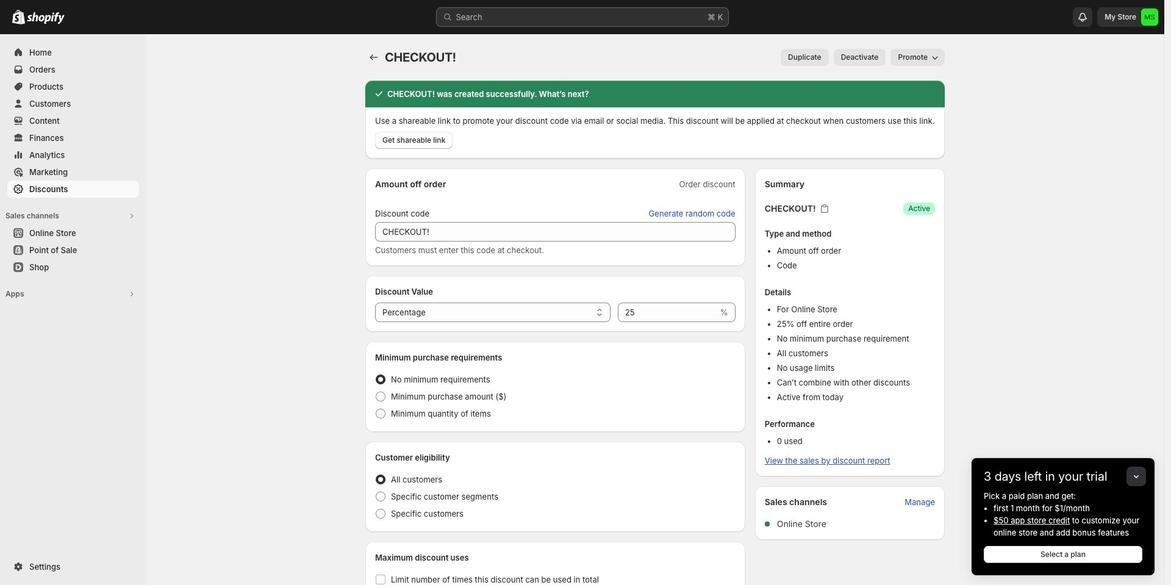 Task type: locate. For each thing, give the bounding box(es) containing it.
None text field
[[618, 303, 718, 322]]

my store image
[[1142, 9, 1159, 26]]

0 horizontal spatial shopify image
[[12, 10, 25, 24]]

shopify image
[[12, 10, 25, 24], [27, 12, 65, 24]]

None text field
[[375, 222, 736, 242]]



Task type: describe. For each thing, give the bounding box(es) containing it.
1 horizontal spatial shopify image
[[27, 12, 65, 24]]



Task type: vqa. For each thing, say whether or not it's contained in the screenshot.
Shopify image to the right
yes



